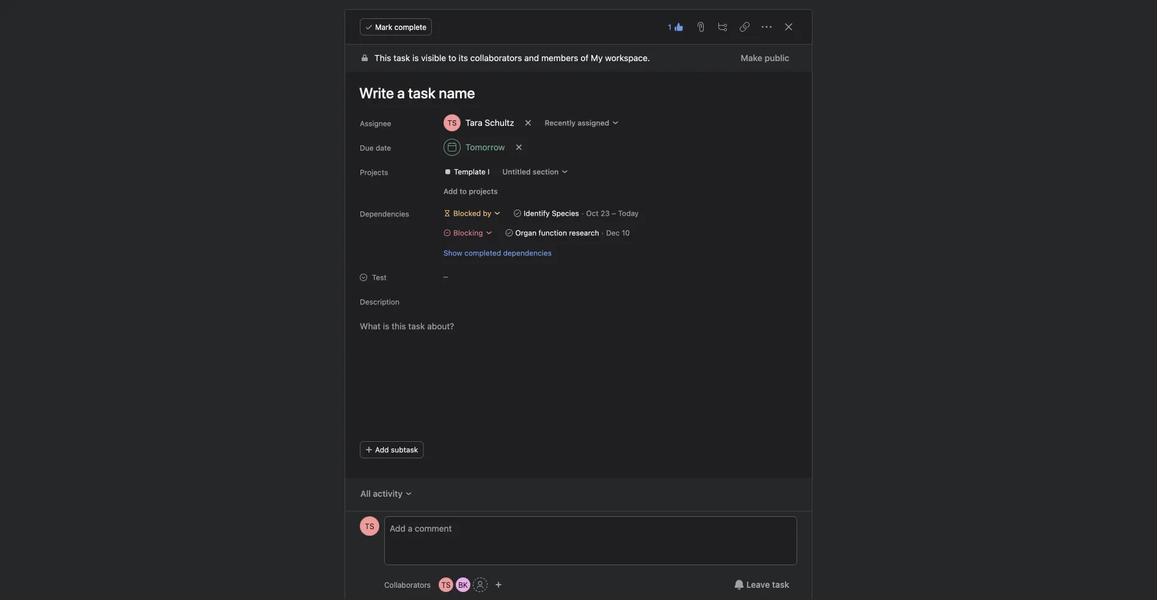 Task type: describe. For each thing, give the bounding box(es) containing it.
and
[[525, 53, 539, 63]]

oct
[[586, 209, 599, 218]]

is
[[413, 53, 419, 63]]

recently
[[545, 119, 576, 127]]

leave task
[[747, 580, 790, 590]]

collaborators
[[384, 581, 431, 589]]

today
[[618, 209, 639, 218]]

subtask
[[391, 446, 418, 454]]

task for leave
[[772, 580, 790, 590]]

oct 23 – today
[[586, 209, 639, 218]]

add to projects
[[444, 187, 498, 196]]

recently assigned button
[[539, 114, 625, 131]]

tomorrow button
[[438, 136, 511, 158]]

organ function research
[[516, 229, 599, 237]]

tomorrow
[[466, 142, 505, 152]]

test
[[372, 273, 387, 282]]

blocking
[[454, 229, 483, 237]]

organ
[[516, 229, 537, 237]]

completed
[[465, 249, 501, 257]]

add subtask image
[[718, 22, 728, 32]]

due date
[[360, 144, 391, 152]]

1 button
[[665, 18, 688, 35]]

add subtask button
[[360, 441, 424, 458]]

mark complete
[[375, 23, 427, 31]]

main content containing this task is visible to its collaborators and members of my workspace.
[[345, 45, 812, 600]]

identify
[[524, 209, 550, 218]]

1
[[668, 23, 672, 31]]

show completed dependencies
[[444, 249, 552, 257]]

write a task name dialog
[[345, 10, 812, 600]]

untitled
[[503, 167, 531, 176]]

dec 10
[[606, 229, 630, 237]]

Task Name text field
[[351, 79, 798, 107]]

recently assigned
[[545, 119, 610, 127]]

to inside button
[[460, 187, 467, 196]]

date
[[376, 144, 391, 152]]

template i
[[454, 167, 490, 176]]

mark complete button
[[360, 18, 432, 35]]

untitled section
[[503, 167, 559, 176]]

add subtask
[[375, 446, 418, 454]]

function
[[539, 229, 567, 237]]

activity
[[373, 489, 403, 499]]

mark
[[375, 23, 393, 31]]

all
[[361, 489, 371, 499]]

complete
[[395, 23, 427, 31]]

—
[[443, 273, 449, 280]]

schultz
[[485, 118, 514, 128]]

task for this
[[394, 53, 410, 63]]

blocked
[[454, 209, 481, 218]]

show completed dependencies button
[[444, 248, 552, 258]]

add for add to projects
[[444, 187, 458, 196]]

clear due date image
[[516, 144, 523, 151]]

my
[[591, 53, 603, 63]]

all activity
[[361, 489, 403, 499]]



Task type: locate. For each thing, give the bounding box(es) containing it.
to left its
[[449, 53, 457, 63]]

blocked by
[[454, 209, 492, 218]]

1 vertical spatial ts
[[442, 581, 451, 589]]

0 vertical spatial to
[[449, 53, 457, 63]]

ts down "all"
[[365, 522, 374, 531]]

copy task link image
[[740, 22, 750, 32]]

task
[[394, 53, 410, 63], [772, 580, 790, 590]]

dependencies
[[360, 210, 409, 218]]

ts button
[[360, 516, 380, 536], [439, 578, 454, 592]]

untitled section button
[[497, 163, 574, 180]]

members
[[542, 53, 578, 63]]

1 vertical spatial ts button
[[439, 578, 454, 592]]

assignee
[[360, 119, 391, 128]]

add to projects button
[[438, 183, 503, 200]]

to down the template i link
[[460, 187, 467, 196]]

ts left bk
[[442, 581, 451, 589]]

description
[[360, 298, 400, 306]]

leave task button
[[727, 574, 798, 596]]

assigned
[[578, 119, 610, 127]]

blocking button
[[438, 224, 498, 241]]

task inside button
[[772, 580, 790, 590]]

1 horizontal spatial add
[[444, 187, 458, 196]]

0 horizontal spatial ts button
[[360, 516, 380, 536]]

leave
[[747, 580, 770, 590]]

add inside button
[[444, 187, 458, 196]]

make public
[[741, 53, 790, 63]]

this task is visible to its collaborators and members of my workspace.
[[375, 53, 650, 63]]

remove assignee image
[[525, 119, 532, 127]]

1 vertical spatial to
[[460, 187, 467, 196]]

0 vertical spatial add
[[444, 187, 458, 196]]

projects
[[469, 187, 498, 196]]

add for add subtask
[[375, 446, 389, 454]]

identify species
[[524, 209, 579, 218]]

ts
[[365, 522, 374, 531], [442, 581, 451, 589]]

template i link
[[439, 166, 495, 178]]

dependencies
[[503, 249, 552, 257]]

0 vertical spatial ts
[[365, 522, 374, 531]]

1 vertical spatial task
[[772, 580, 790, 590]]

dec
[[606, 229, 620, 237]]

make public button
[[733, 47, 798, 69]]

to
[[449, 53, 457, 63], [460, 187, 467, 196]]

by
[[483, 209, 492, 218]]

1 horizontal spatial ts
[[442, 581, 451, 589]]

–
[[612, 209, 616, 218]]

of
[[581, 53, 589, 63]]

research
[[569, 229, 599, 237]]

make
[[741, 53, 763, 63]]

main content
[[345, 45, 812, 600]]

— button
[[438, 268, 512, 285]]

show
[[444, 249, 463, 257]]

1 horizontal spatial ts button
[[439, 578, 454, 592]]

collapse task pane image
[[784, 22, 794, 32]]

its
[[459, 53, 468, 63]]

collaborators
[[470, 53, 522, 63]]

i
[[488, 167, 490, 176]]

blocked by button
[[438, 205, 507, 222]]

1 horizontal spatial to
[[460, 187, 467, 196]]

task inside main content
[[394, 53, 410, 63]]

public
[[765, 53, 790, 63]]

0 horizontal spatial add
[[375, 446, 389, 454]]

add down the template i link
[[444, 187, 458, 196]]

0 horizontal spatial task
[[394, 53, 410, 63]]

23
[[601, 209, 610, 218]]

bk button
[[456, 578, 471, 592]]

task left is
[[394, 53, 410, 63]]

more actions for this task image
[[762, 22, 772, 32]]

this
[[375, 53, 391, 63]]

0 vertical spatial ts button
[[360, 516, 380, 536]]

due
[[360, 144, 374, 152]]

task right leave
[[772, 580, 790, 590]]

projects
[[360, 168, 388, 177]]

0 horizontal spatial to
[[449, 53, 457, 63]]

attachments: add a file to this task, write a task name image
[[696, 22, 706, 32]]

1 vertical spatial add
[[375, 446, 389, 454]]

add or remove collaborators image
[[495, 581, 502, 589]]

add
[[444, 187, 458, 196], [375, 446, 389, 454]]

add left the 'subtask'
[[375, 446, 389, 454]]

0 vertical spatial task
[[394, 53, 410, 63]]

bk
[[459, 581, 468, 589]]

all activity button
[[353, 483, 420, 505]]

visible
[[421, 53, 446, 63]]

ts button down "all"
[[360, 516, 380, 536]]

tara schultz
[[466, 118, 514, 128]]

tara
[[466, 118, 483, 128]]

1 horizontal spatial task
[[772, 580, 790, 590]]

tara schultz button
[[438, 112, 520, 134]]

add inside "button"
[[375, 446, 389, 454]]

0 horizontal spatial ts
[[365, 522, 374, 531]]

section
[[533, 167, 559, 176]]

ts button left bk
[[439, 578, 454, 592]]

10
[[622, 229, 630, 237]]

template
[[454, 167, 486, 176]]

species
[[552, 209, 579, 218]]

workspace.
[[605, 53, 650, 63]]



Task type: vqa. For each thing, say whether or not it's contained in the screenshot.
Mark complete
yes



